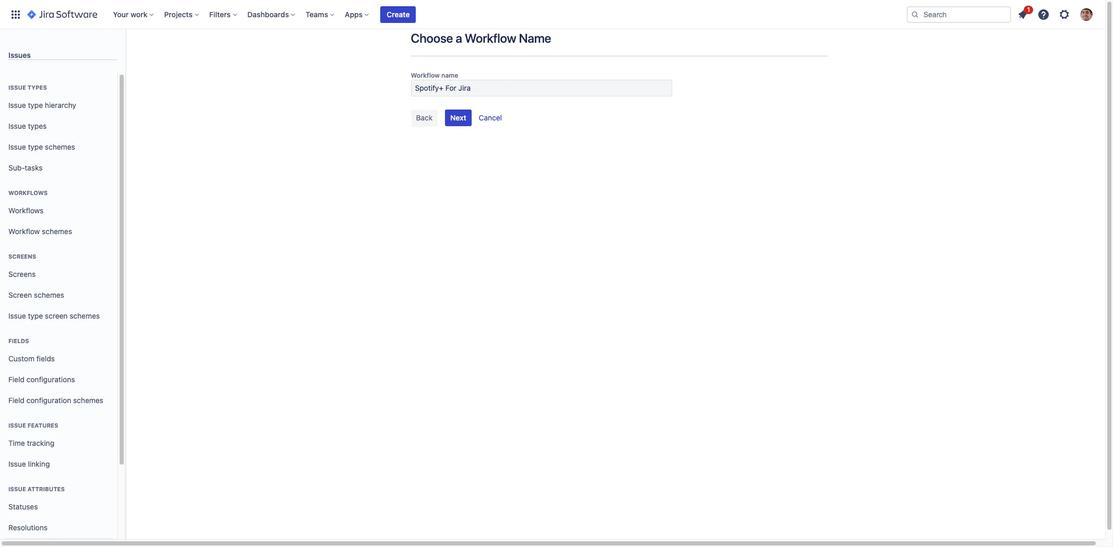 Task type: vqa. For each thing, say whether or not it's contained in the screenshot.
Remove
no



Task type: locate. For each thing, give the bounding box(es) containing it.
projects
[[164, 10, 193, 19]]

time tracking link
[[4, 434, 113, 454]]

issue down issue types
[[8, 101, 26, 109]]

sub-
[[8, 163, 25, 172]]

screens
[[8, 253, 36, 260], [8, 270, 36, 279]]

hierarchy
[[45, 101, 76, 109]]

name
[[519, 31, 551, 45]]

notifications image
[[1017, 8, 1029, 21]]

filters button
[[206, 6, 241, 23]]

fields
[[8, 338, 29, 345]]

issue up statuses at the left of the page
[[8, 486, 26, 493]]

type left screen at the left bottom of the page
[[28, 312, 43, 321]]

schemes inside the fields group
[[73, 396, 103, 405]]

teams
[[306, 10, 328, 19]]

issue for issue type hierarchy
[[8, 101, 26, 109]]

type for hierarchy
[[28, 101, 43, 109]]

screen schemes link
[[4, 285, 113, 306]]

configuration
[[26, 396, 71, 405]]

workflow right a
[[465, 31, 516, 45]]

0 vertical spatial field
[[8, 375, 24, 384]]

teams button
[[303, 6, 339, 23]]

1 workflows from the top
[[8, 190, 48, 196]]

field for field configuration schemes
[[8, 396, 24, 405]]

1 issue from the top
[[8, 84, 26, 91]]

1 vertical spatial workflows
[[8, 206, 44, 215]]

time
[[8, 439, 25, 448]]

choose
[[411, 31, 453, 45]]

workflow inside group
[[8, 227, 40, 236]]

projects button
[[161, 6, 203, 23]]

issue inside the screens group
[[8, 312, 26, 321]]

screens for screens link
[[8, 270, 36, 279]]

2 vertical spatial type
[[28, 312, 43, 321]]

screens down workflow schemes
[[8, 253, 36, 260]]

apps
[[345, 10, 363, 19]]

screen schemes
[[8, 291, 64, 300]]

issue left types at top
[[8, 122, 26, 130]]

3 type from the top
[[28, 312, 43, 321]]

issue left types
[[8, 84, 26, 91]]

fields
[[36, 354, 55, 363]]

time tracking
[[8, 439, 54, 448]]

settings image
[[1058, 8, 1071, 21]]

screens up the screen
[[8, 270, 36, 279]]

back link
[[411, 110, 438, 127]]

linking
[[28, 460, 50, 469]]

jira software image
[[27, 8, 97, 21], [27, 8, 97, 21]]

statuses
[[8, 503, 38, 512]]

a
[[456, 31, 462, 45]]

0 vertical spatial workflows
[[8, 190, 48, 196]]

1 vertical spatial type
[[28, 142, 43, 151]]

resolutions
[[8, 524, 47, 533]]

issue types
[[8, 84, 47, 91]]

issue down time
[[8, 460, 26, 469]]

schemes inside workflows group
[[42, 227, 72, 236]]

schemes down workflows link
[[42, 227, 72, 236]]

sub-tasks
[[8, 163, 43, 172]]

1 vertical spatial workflow
[[411, 72, 440, 79]]

banner containing your work
[[0, 0, 1105, 29]]

issue up sub- at the top
[[8, 142, 26, 151]]

types
[[28, 122, 47, 130]]

field
[[8, 375, 24, 384], [8, 396, 24, 405]]

field down custom
[[8, 375, 24, 384]]

issue down the screen
[[8, 312, 26, 321]]

issue type screen schemes
[[8, 312, 100, 321]]

workflows for workflows group
[[8, 190, 48, 196]]

banner
[[0, 0, 1105, 29]]

issue type schemes
[[8, 142, 75, 151]]

type up tasks
[[28, 142, 43, 151]]

0 vertical spatial type
[[28, 101, 43, 109]]

6 issue from the top
[[8, 423, 26, 429]]

type inside the screens group
[[28, 312, 43, 321]]

2 workflows from the top
[[8, 206, 44, 215]]

2 issue from the top
[[8, 101, 26, 109]]

type
[[28, 101, 43, 109], [28, 142, 43, 151], [28, 312, 43, 321]]

workflow for name
[[411, 72, 440, 79]]

0 vertical spatial screens
[[8, 253, 36, 260]]

workflows down sub-tasks
[[8, 190, 48, 196]]

custom
[[8, 354, 34, 363]]

1 horizontal spatial workflow
[[411, 72, 440, 79]]

issue for issue types
[[8, 84, 26, 91]]

1 vertical spatial screens
[[8, 270, 36, 279]]

schemes down "field configurations" link
[[73, 396, 103, 405]]

back
[[416, 113, 433, 122]]

workflows for workflows link
[[8, 206, 44, 215]]

workflow name
[[411, 72, 458, 79]]

issue for issue features
[[8, 423, 26, 429]]

issue
[[8, 84, 26, 91], [8, 101, 26, 109], [8, 122, 26, 130], [8, 142, 26, 151], [8, 312, 26, 321], [8, 423, 26, 429], [8, 460, 26, 469], [8, 486, 26, 493]]

issue up time
[[8, 423, 26, 429]]

1 screens from the top
[[8, 253, 36, 260]]

issue type schemes link
[[4, 137, 113, 158]]

type down types
[[28, 101, 43, 109]]

2 vertical spatial workflow
[[8, 227, 40, 236]]

workflow left name
[[411, 72, 440, 79]]

4 issue from the top
[[8, 142, 26, 151]]

field up issue features
[[8, 396, 24, 405]]

0 horizontal spatial workflow
[[8, 227, 40, 236]]

8 issue from the top
[[8, 486, 26, 493]]

workflows
[[8, 190, 48, 196], [8, 206, 44, 215]]

workflows up workflow schemes
[[8, 206, 44, 215]]

1 type from the top
[[28, 101, 43, 109]]

workflow
[[465, 31, 516, 45], [411, 72, 440, 79], [8, 227, 40, 236]]

schemes down issue types link
[[45, 142, 75, 151]]

schemes right screen at the left bottom of the page
[[70, 312, 100, 321]]

2 field from the top
[[8, 396, 24, 405]]

7 issue from the top
[[8, 460, 26, 469]]

2 type from the top
[[28, 142, 43, 151]]

1 field from the top
[[8, 375, 24, 384]]

schemes inside issue types group
[[45, 142, 75, 151]]

create button
[[380, 6, 416, 23]]

2 screens from the top
[[8, 270, 36, 279]]

1 vertical spatial field
[[8, 396, 24, 405]]

field configuration schemes link
[[4, 391, 113, 412]]

dashboards
[[247, 10, 289, 19]]

cancel
[[479, 113, 502, 122]]

None submit
[[445, 110, 472, 126]]

3 issue from the top
[[8, 122, 26, 130]]

schemes
[[45, 142, 75, 151], [42, 227, 72, 236], [34, 291, 64, 300], [70, 312, 100, 321], [73, 396, 103, 405]]

issue type hierarchy
[[8, 101, 76, 109]]

issue features
[[8, 423, 58, 429]]

workflow down workflows link
[[8, 227, 40, 236]]

issue for issue types
[[8, 122, 26, 130]]

type for schemes
[[28, 142, 43, 151]]

0 vertical spatial workflow
[[465, 31, 516, 45]]

screens for the screens group
[[8, 253, 36, 260]]

5 issue from the top
[[8, 312, 26, 321]]

schemes up issue type screen schemes
[[34, 291, 64, 300]]

type for screen
[[28, 312, 43, 321]]

features
[[28, 423, 58, 429]]

tasks
[[25, 163, 43, 172]]



Task type: describe. For each thing, give the bounding box(es) containing it.
filters
[[209, 10, 231, 19]]

apps button
[[342, 6, 373, 23]]

screen
[[8, 291, 32, 300]]

custom fields link
[[4, 349, 113, 370]]

your profile and settings image
[[1080, 8, 1093, 21]]

field configurations
[[8, 375, 75, 384]]

choose a workflow name
[[411, 31, 551, 45]]

workflow schemes
[[8, 227, 72, 236]]

workflows group
[[4, 179, 113, 246]]

sub-tasks link
[[4, 158, 113, 179]]

resolutions link
[[4, 518, 113, 539]]

issue types group
[[4, 73, 113, 182]]

types
[[28, 84, 47, 91]]

configurations
[[26, 375, 75, 384]]

issue linking link
[[4, 454, 113, 475]]

field configurations link
[[4, 370, 113, 391]]

2 horizontal spatial workflow
[[465, 31, 516, 45]]

your
[[113, 10, 129, 19]]

issue attributes
[[8, 486, 65, 493]]

issue linking
[[8, 460, 50, 469]]

your work button
[[110, 6, 158, 23]]

workflow for schemes
[[8, 227, 40, 236]]

Search field
[[907, 6, 1011, 23]]

issue type hierarchy link
[[4, 95, 113, 116]]

workflows link
[[4, 201, 113, 221]]

help image
[[1037, 8, 1050, 21]]

custom fields
[[8, 354, 55, 363]]

workflow schemes link
[[4, 221, 113, 242]]

issue for issue attributes
[[8, 486, 26, 493]]

Workflow name text field
[[411, 80, 672, 97]]

issue features group
[[4, 412, 113, 479]]

screen
[[45, 312, 68, 321]]

issue for issue type screen schemes
[[8, 312, 26, 321]]

field for field configurations
[[8, 375, 24, 384]]

issues
[[8, 51, 31, 60]]

screens group
[[4, 242, 113, 330]]

create
[[387, 10, 410, 19]]

attributes
[[28, 486, 65, 493]]

issue type screen schemes link
[[4, 306, 113, 327]]

issue types
[[8, 122, 47, 130]]

screens link
[[4, 264, 113, 285]]

search image
[[911, 10, 919, 19]]

cancel link
[[474, 110, 507, 126]]

dashboards button
[[244, 6, 299, 23]]

issue attributes group
[[4, 475, 113, 548]]

work
[[131, 10, 147, 19]]

fields group
[[4, 327, 113, 415]]

sidebar navigation image
[[114, 42, 137, 63]]

appswitcher icon image
[[9, 8, 22, 21]]

issue for issue type schemes
[[8, 142, 26, 151]]

statuses link
[[4, 497, 113, 518]]

your work
[[113, 10, 147, 19]]

field configuration schemes
[[8, 396, 103, 405]]

name
[[441, 72, 458, 79]]

issue for issue linking
[[8, 460, 26, 469]]

primary element
[[6, 0, 907, 29]]

issue types link
[[4, 116, 113, 137]]

tracking
[[27, 439, 54, 448]]

1
[[1027, 5, 1030, 13]]



